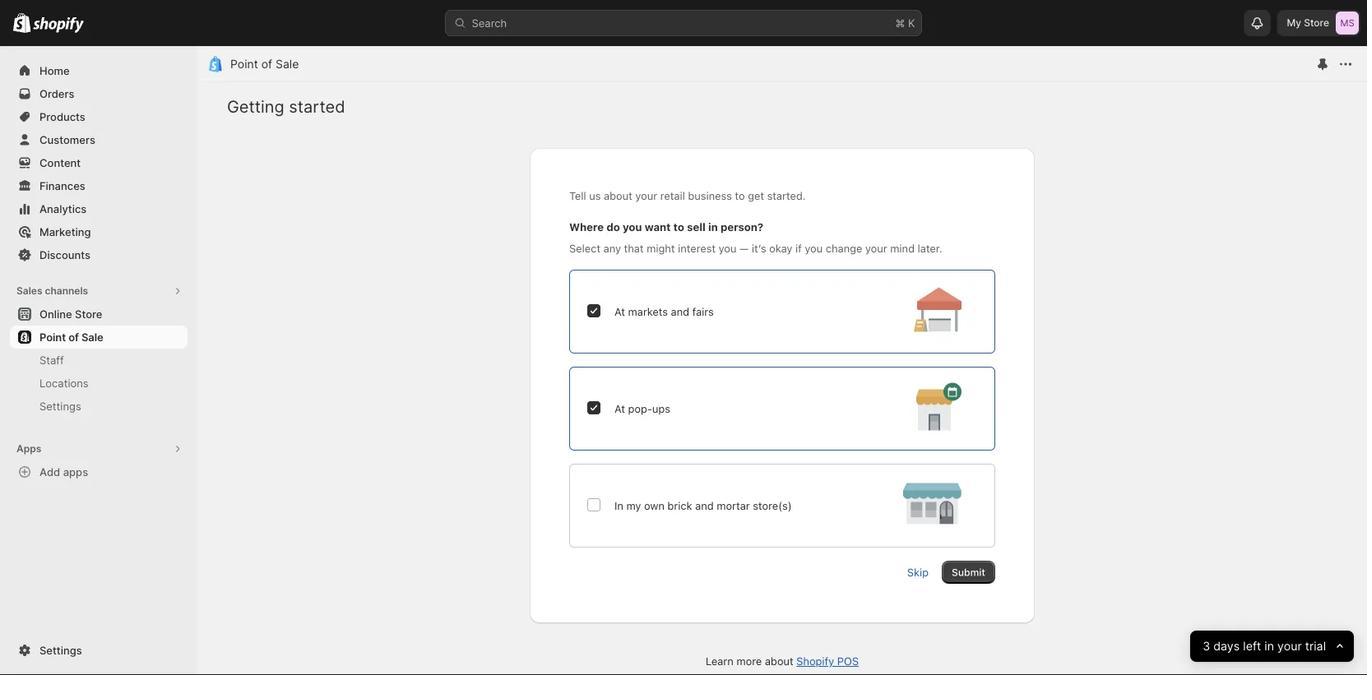Task type: vqa. For each thing, say whether or not it's contained in the screenshot.
left Date
no



Task type: locate. For each thing, give the bounding box(es) containing it.
point up staff
[[39, 331, 66, 344]]

0 horizontal spatial sale
[[81, 331, 103, 344]]

0 vertical spatial point
[[230, 57, 258, 71]]

point of sale up getting in the top of the page
[[230, 57, 299, 71]]

in
[[1265, 640, 1274, 654]]

2 settings from the top
[[39, 644, 82, 657]]

staff
[[39, 354, 64, 367]]

orders link
[[10, 82, 188, 105]]

analytics
[[39, 202, 87, 215]]

started
[[289, 96, 345, 117]]

0 horizontal spatial store
[[75, 308, 102, 320]]

1 vertical spatial settings
[[39, 644, 82, 657]]

1 vertical spatial settings link
[[10, 639, 188, 662]]

point right icon for point of sale
[[230, 57, 258, 71]]

staff link
[[10, 349, 188, 372]]

0 horizontal spatial point of sale
[[39, 331, 103, 344]]

point of sale link up getting in the top of the page
[[230, 57, 299, 71]]

0 vertical spatial settings link
[[10, 395, 188, 418]]

getting
[[227, 96, 284, 117]]

shopify image
[[13, 13, 31, 33], [33, 17, 84, 33]]

point of sale link
[[230, 57, 299, 71], [10, 326, 188, 349]]

0 horizontal spatial point of sale link
[[10, 326, 188, 349]]

point of sale link down online store in the top of the page
[[10, 326, 188, 349]]

0 vertical spatial point of sale
[[230, 57, 299, 71]]

of down online store in the top of the page
[[68, 331, 79, 344]]

0 horizontal spatial of
[[68, 331, 79, 344]]

settings
[[39, 400, 81, 413], [39, 644, 82, 657]]

1 vertical spatial of
[[68, 331, 79, 344]]

apps button
[[10, 438, 188, 461]]

marketing link
[[10, 221, 188, 244]]

online store
[[39, 308, 102, 320]]

0 vertical spatial store
[[1304, 17, 1330, 29]]

locations
[[39, 377, 89, 390]]

3 days left in your trial button
[[1190, 631, 1354, 662]]

0 horizontal spatial point
[[39, 331, 66, 344]]

1 horizontal spatial point of sale link
[[230, 57, 299, 71]]

0 vertical spatial settings
[[39, 400, 81, 413]]

store
[[1304, 17, 1330, 29], [75, 308, 102, 320]]

my store
[[1287, 17, 1330, 29]]

sale
[[276, 57, 299, 71], [81, 331, 103, 344]]

1 vertical spatial store
[[75, 308, 102, 320]]

apps
[[63, 466, 88, 478]]

1 vertical spatial sale
[[81, 331, 103, 344]]

1 horizontal spatial point of sale
[[230, 57, 299, 71]]

point
[[230, 57, 258, 71], [39, 331, 66, 344]]

settings link
[[10, 395, 188, 418], [10, 639, 188, 662]]

1 horizontal spatial point
[[230, 57, 258, 71]]

home
[[39, 64, 70, 77]]

store right my on the right top of page
[[1304, 17, 1330, 29]]

1 horizontal spatial store
[[1304, 17, 1330, 29]]

store for online store
[[75, 308, 102, 320]]

1 horizontal spatial sale
[[276, 57, 299, 71]]

finances link
[[10, 174, 188, 197]]

point inside 'link'
[[39, 331, 66, 344]]

products link
[[10, 105, 188, 128]]

marketing
[[39, 225, 91, 238]]

locations link
[[10, 372, 188, 395]]

content
[[39, 156, 81, 169]]

point of sale
[[230, 57, 299, 71], [39, 331, 103, 344]]

sale down 'online store' 'button'
[[81, 331, 103, 344]]

online
[[39, 308, 72, 320]]

my
[[1287, 17, 1302, 29]]

orders
[[39, 87, 74, 100]]

1 horizontal spatial shopify image
[[33, 17, 84, 33]]

1 vertical spatial point of sale
[[39, 331, 103, 344]]

discounts link
[[10, 244, 188, 267]]

home link
[[10, 59, 188, 82]]

sales channels button
[[10, 280, 188, 303]]

store for my store
[[1304, 17, 1330, 29]]

store inside 'button'
[[75, 308, 102, 320]]

0 vertical spatial sale
[[276, 57, 299, 71]]

3
[[1203, 640, 1210, 654]]

sale up getting started
[[276, 57, 299, 71]]

of up getting in the top of the page
[[261, 57, 272, 71]]

customers link
[[10, 128, 188, 151]]

online store link
[[10, 303, 188, 326]]

content link
[[10, 151, 188, 174]]

1 vertical spatial point of sale link
[[10, 326, 188, 349]]

of
[[261, 57, 272, 71], [68, 331, 79, 344]]

1 vertical spatial point
[[39, 331, 66, 344]]

0 vertical spatial of
[[261, 57, 272, 71]]

1 horizontal spatial of
[[261, 57, 272, 71]]

store down sales channels button
[[75, 308, 102, 320]]

point of sale down online store in the top of the page
[[39, 331, 103, 344]]

finances
[[39, 179, 85, 192]]

sales channels
[[16, 285, 88, 297]]

sales
[[16, 285, 42, 297]]

online store button
[[0, 303, 197, 326]]



Task type: describe. For each thing, give the bounding box(es) containing it.
search
[[472, 16, 507, 29]]

⌘ k
[[896, 16, 915, 29]]

3 days left in your trial
[[1203, 640, 1326, 654]]

your
[[1278, 640, 1302, 654]]

point of sale inside 'link'
[[39, 331, 103, 344]]

channels
[[45, 285, 88, 297]]

left
[[1243, 640, 1261, 654]]

getting started
[[227, 96, 345, 117]]

apps
[[16, 443, 41, 455]]

trial
[[1305, 640, 1326, 654]]

⌘
[[896, 16, 905, 29]]

products
[[39, 110, 85, 123]]

my store image
[[1336, 12, 1359, 35]]

1 settings link from the top
[[10, 395, 188, 418]]

icon for point of sale image
[[207, 56, 224, 72]]

0 vertical spatial point of sale link
[[230, 57, 299, 71]]

days
[[1214, 640, 1240, 654]]

1 settings from the top
[[39, 400, 81, 413]]

add apps
[[39, 466, 88, 478]]

add apps button
[[10, 461, 188, 484]]

customers
[[39, 133, 95, 146]]

analytics link
[[10, 197, 188, 221]]

k
[[908, 16, 915, 29]]

discounts
[[39, 248, 90, 261]]

2 settings link from the top
[[10, 639, 188, 662]]

add
[[39, 466, 60, 478]]

of inside 'link'
[[68, 331, 79, 344]]

0 horizontal spatial shopify image
[[13, 13, 31, 33]]

sale inside 'link'
[[81, 331, 103, 344]]



